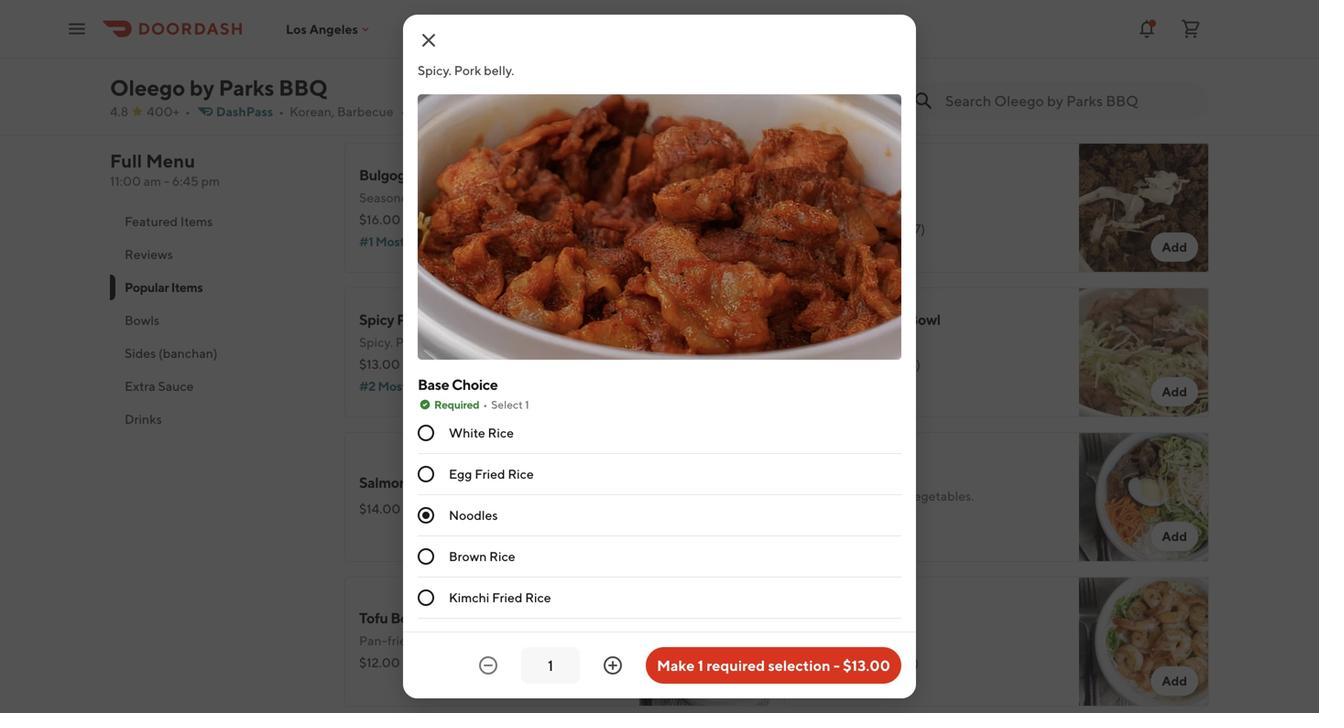 Task type: locate. For each thing, give the bounding box(es) containing it.
1 horizontal spatial 1
[[698, 658, 704, 675]]

bowl inside the gabi bowl seasoned short ribs.
[[833, 176, 865, 193]]

1 vertical spatial most
[[378, 379, 407, 394]]

0 vertical spatial spicy.
[[418, 63, 452, 78]]

most
[[369, 111, 398, 126]]

1 horizontal spatial seasoned
[[799, 199, 856, 214]]

bulgogi up 92% (27)
[[430, 311, 480, 329]]

most right #2
[[378, 379, 407, 394]]

•
[[185, 104, 190, 119], [279, 104, 284, 119], [401, 104, 406, 119], [844, 221, 850, 236], [404, 357, 409, 372], [844, 357, 849, 372], [483, 399, 488, 412], [844, 656, 849, 671]]

• up #2 most liked
[[404, 357, 409, 372]]

liked
[[407, 234, 439, 249], [409, 379, 441, 394]]

(22)
[[898, 357, 921, 372]]

0 items, open order cart image
[[1180, 18, 1202, 40]]

$12.00 down pan-
[[359, 656, 400, 671]]

white
[[449, 426, 486, 441]]

86% (15)
[[869, 656, 919, 671]]

2 grilled from the top
[[799, 634, 839, 649]]

$13.00 down shrimp.
[[843, 658, 891, 675]]

grilled
[[799, 335, 839, 350], [799, 634, 839, 649]]

grilled down shrimp
[[799, 634, 839, 649]]

sides (banchan)
[[125, 346, 218, 361]]

most for bulgogi
[[378, 379, 407, 394]]

spicy. down spicy
[[359, 335, 393, 350]]

1 right select
[[525, 399, 529, 412]]

spicy pork bulgogi bowl spicy. pork belly.
[[359, 311, 515, 350]]

$18.00 •
[[799, 221, 850, 236]]

- right am
[[164, 174, 169, 189]]

fried right egg
[[475, 467, 505, 482]]

• left korean,
[[279, 104, 284, 119]]

1 horizontal spatial $13.00 •
[[799, 656, 849, 671]]

seasoned up $16.00
[[359, 190, 416, 205]]

0 vertical spatial fried
[[475, 467, 505, 482]]

1 vertical spatial items
[[180, 214, 213, 229]]

noodles
[[449, 508, 498, 523]]

Noodles radio
[[418, 508, 434, 524]]

• left 1.1
[[401, 104, 406, 119]]

shrimp
[[799, 610, 846, 627]]

full menu 11:00 am - 6:45 pm
[[110, 150, 220, 189]]

belly. up popular items the most commonly ordered items and dishes from this store at top
[[484, 63, 514, 78]]

1 horizontal spatial $13.00
[[799, 656, 840, 671]]

sides (banchan) button
[[110, 337, 323, 370]]

parks
[[219, 75, 274, 101]]

bowl inside tofu bowl pan-fried tofu. $12.00
[[391, 610, 423, 627]]

bowl up noodles radio
[[410, 474, 443, 492]]

0 vertical spatial 1
[[525, 399, 529, 412]]

add for salmon bowl
[[723, 529, 748, 544]]

1 grilled from the top
[[799, 335, 839, 350]]

chicken bulgogi bowl image
[[1080, 288, 1210, 418]]

belly.
[[484, 63, 514, 78], [425, 335, 456, 350]]

seasoned
[[359, 190, 416, 205], [799, 199, 856, 214]]

rice left with at the right of the page
[[799, 489, 825, 504]]

most right #1
[[376, 234, 405, 249]]

- down shrimp bowl grilled shrimp.
[[834, 658, 840, 675]]

drinks
[[125, 412, 162, 427]]

seasoned inside bulgogi bowl seasoned sliced beef.
[[359, 190, 416, 205]]

fried
[[388, 634, 415, 649]]

sides
[[125, 346, 156, 361]]

$13.00 up #2
[[359, 357, 400, 372]]

bulgogi
[[359, 166, 410, 184], [430, 311, 480, 329], [856, 311, 906, 329]]

$13.00 inside make 1 required selection - $13.00 button
[[843, 658, 891, 675]]

0 horizontal spatial $12.00
[[359, 656, 400, 671]]

$13.00 down shrimp bowl grilled shrimp.
[[799, 656, 840, 671]]

liked down 92%
[[409, 379, 441, 394]]

0 vertical spatial pork
[[454, 63, 481, 78]]

bowl up fried
[[391, 610, 423, 627]]

rice down 'white rice' at bottom left
[[508, 467, 534, 482]]

bowl inside shrimp bowl grilled shrimp.
[[848, 610, 881, 627]]

bowl up (22)
[[908, 311, 941, 329]]

0 horizontal spatial -
[[164, 174, 169, 189]]

0 horizontal spatial spicy.
[[359, 335, 393, 350]]

1 horizontal spatial $12.00
[[799, 357, 840, 372]]

100% left (9)
[[430, 502, 463, 517]]

1 inside button
[[698, 658, 704, 675]]

popular down reviews
[[125, 280, 169, 295]]

0 horizontal spatial belly.
[[425, 335, 456, 350]]

(17)
[[905, 221, 926, 236]]

0 vertical spatial liked
[[407, 234, 439, 249]]

oleego by parks bbq
[[110, 75, 328, 101]]

1 horizontal spatial spicy.
[[418, 63, 452, 78]]

2 horizontal spatial bulgogi
[[856, 311, 906, 329]]

items
[[418, 84, 468, 108], [180, 214, 213, 229], [171, 280, 203, 295]]

0 horizontal spatial 100%
[[430, 502, 463, 517]]

full
[[110, 150, 142, 172]]

96% (28)
[[430, 212, 482, 227]]

rice right kimchi
[[525, 591, 551, 606]]

am
[[144, 174, 161, 189]]

2 vertical spatial items
[[171, 280, 203, 295]]

1
[[525, 399, 529, 412], [698, 658, 704, 675]]

grilled inside shrimp bowl grilled shrimp.
[[799, 634, 839, 649]]

fried right kimchi
[[492, 591, 523, 606]]

0 vertical spatial popular
[[345, 84, 414, 108]]

1 vertical spatial grilled
[[799, 634, 839, 649]]

items down reviews 'button'
[[171, 280, 203, 295]]

0 vertical spatial 100%
[[870, 221, 903, 236]]

100%
[[870, 221, 903, 236], [430, 502, 463, 517]]

mi
[[429, 104, 443, 119]]

$16.00
[[359, 212, 401, 227]]

tofu.
[[417, 634, 444, 649]]

the
[[345, 111, 367, 126]]

fried for kimchi
[[492, 591, 523, 606]]

rice
[[488, 426, 514, 441], [508, 467, 534, 482], [799, 489, 825, 504], [490, 549, 516, 565], [525, 591, 551, 606]]

pork up ordered
[[454, 63, 481, 78]]

0 horizontal spatial bulgogi
[[359, 166, 410, 184]]

add button for salmon bowl
[[712, 522, 759, 552]]

0 horizontal spatial popular
[[125, 280, 169, 295]]

of 5 stars
[[369, 17, 412, 30]]

1 vertical spatial fried
[[492, 591, 523, 606]]

Egg Fried Rice radio
[[418, 466, 434, 483]]

95%
[[869, 357, 895, 372]]

belly. up 92%
[[425, 335, 456, 350]]

1 horizontal spatial 100%
[[870, 221, 903, 236]]

0 vertical spatial -
[[164, 174, 169, 189]]

kimchi
[[449, 591, 490, 606]]

bowl up choice
[[483, 311, 515, 329]]

bulgogi bowl seasoned sliced beef.
[[359, 166, 484, 205]]

grilled up $12.00 •
[[799, 335, 839, 350]]

100% for 100% (9)
[[430, 502, 463, 517]]

1 vertical spatial -
[[834, 658, 840, 675]]

2 horizontal spatial $13.00
[[843, 658, 891, 675]]

bowl
[[412, 166, 445, 184], [833, 176, 865, 193], [483, 311, 515, 329], [908, 311, 941, 329], [410, 474, 443, 492], [391, 610, 423, 627], [848, 610, 881, 627]]

$18.00
[[799, 221, 841, 236]]

1 horizontal spatial -
[[834, 658, 840, 675]]

bowl up shrimp.
[[848, 610, 881, 627]]

liked down 96%
[[407, 234, 439, 249]]

add button
[[712, 233, 759, 262], [1151, 233, 1199, 262], [1151, 378, 1199, 407], [712, 522, 759, 552], [1151, 522, 1199, 552], [712, 667, 759, 697], [1151, 667, 1199, 697]]

0 horizontal spatial seasoned
[[359, 190, 416, 205]]

add button for tofu bowl
[[712, 667, 759, 697]]

$13.00 • down shrimp bowl grilled shrimp.
[[799, 656, 849, 671]]

$12.00
[[799, 357, 840, 372], [359, 656, 400, 671]]

popular items
[[125, 280, 203, 295]]

bowl inside bulgogi bowl seasoned sliced beef.
[[412, 166, 445, 184]]

popular for popular items
[[125, 280, 169, 295]]

Kimchi Fried Rice radio
[[418, 590, 434, 607]]

0 horizontal spatial $13.00
[[359, 357, 400, 372]]

0 horizontal spatial 1
[[525, 399, 529, 412]]

0 vertical spatial grilled
[[799, 335, 839, 350]]

popular inside popular items the most commonly ordered items and dishes from this store
[[345, 84, 414, 108]]

pan-
[[359, 634, 388, 649]]

Brown Rice radio
[[418, 549, 434, 565]]

1 vertical spatial 1
[[698, 658, 704, 675]]

1 horizontal spatial bulgogi
[[430, 311, 480, 329]]

$13.00 • for shrimp bowl
[[799, 656, 849, 671]]

1 horizontal spatial belly.
[[484, 63, 514, 78]]

korean, barbecue • 1.1 mi
[[290, 104, 443, 119]]

required
[[434, 399, 480, 412]]

$13.00 •
[[359, 357, 409, 372], [799, 656, 849, 671]]

by
[[190, 75, 214, 101]]

items up reviews 'button'
[[180, 214, 213, 229]]

100% down short
[[870, 221, 903, 236]]

spicy. down close spicy pork bulgogi bowl "image"
[[418, 63, 452, 78]]

1 vertical spatial $12.00
[[359, 656, 400, 671]]

bulgogi up $16.00
[[359, 166, 410, 184]]

seasoned up $18.00 •
[[799, 199, 856, 214]]

spicy. inside spicy pork bulgogi bowl spicy. pork belly.
[[359, 335, 393, 350]]

make 1 required selection - $13.00
[[657, 658, 891, 675]]

1 vertical spatial belly.
[[425, 335, 456, 350]]

$12.00 down chicken
[[799, 357, 840, 372]]

grilled inside chicken bulgogi bowl grilled chicken.
[[799, 335, 839, 350]]

items up 'commonly'
[[418, 84, 468, 108]]

tofu bowl image
[[640, 577, 770, 708]]

1 vertical spatial 100%
[[430, 502, 463, 517]]

1 vertical spatial pork
[[397, 311, 427, 329]]

pork right spicy
[[397, 311, 427, 329]]

popular up most
[[345, 84, 414, 108]]

1 vertical spatial liked
[[409, 379, 441, 394]]

brown rice
[[449, 549, 516, 565]]

items for featured items
[[180, 214, 213, 229]]

egg fried rice
[[449, 467, 534, 482]]

ribs.
[[891, 199, 915, 214]]

0 vertical spatial most
[[376, 234, 405, 249]]

• left select
[[483, 399, 488, 412]]

add button for shrimp bowl
[[1151, 667, 1199, 697]]

$13.00 • up #2 most liked
[[359, 357, 409, 372]]

0 vertical spatial items
[[418, 84, 468, 108]]

100% (17)
[[870, 221, 926, 236]]

92%
[[429, 357, 454, 372]]

items inside button
[[180, 214, 213, 229]]

popular
[[345, 84, 414, 108], [125, 280, 169, 295]]

pork for belly.
[[454, 63, 481, 78]]

add for tofu bowl
[[723, 674, 748, 689]]

seasoned inside the gabi bowl seasoned short ribs.
[[799, 199, 856, 214]]

• inside 'base choice' group
[[483, 399, 488, 412]]

extra
[[125, 379, 156, 394]]

add
[[723, 240, 748, 255], [1162, 240, 1188, 255], [1162, 384, 1188, 400], [723, 529, 748, 544], [1162, 529, 1188, 544], [723, 674, 748, 689], [1162, 674, 1188, 689]]

pork
[[454, 63, 481, 78], [397, 311, 427, 329], [396, 335, 423, 350]]

add button for bulgogi bowl
[[712, 233, 759, 262]]

bowl for salmon bowl
[[410, 474, 443, 492]]

base choice group
[[418, 375, 902, 620]]

reviews button
[[110, 238, 323, 271]]

0 horizontal spatial $13.00 •
[[359, 357, 409, 372]]

barbecue
[[337, 104, 394, 119]]

1 vertical spatial spicy.
[[359, 335, 393, 350]]

bowl up short
[[833, 176, 865, 193]]

angeles
[[310, 21, 358, 36]]

belly. inside spicy pork bulgogi bowl spicy. pork belly.
[[425, 335, 456, 350]]

decrease quantity by 1 image
[[478, 655, 500, 677]]

White Rice radio
[[418, 425, 434, 442]]

add button for gabi bowl
[[1151, 233, 1199, 262]]

1 vertical spatial popular
[[125, 280, 169, 295]]

1 horizontal spatial popular
[[345, 84, 414, 108]]

$12.00 •
[[799, 357, 849, 372]]

most for seasoned
[[376, 234, 405, 249]]

chicken
[[799, 311, 853, 329]]

items inside popular items the most commonly ordered items and dishes from this store
[[418, 84, 468, 108]]

sauce
[[158, 379, 194, 394]]

bulgogi up chicken.
[[856, 311, 906, 329]]

shrimp bowl image
[[1080, 577, 1210, 708]]

bowl up sliced
[[412, 166, 445, 184]]

1 vertical spatial $13.00 •
[[799, 656, 849, 671]]

los angeles button
[[286, 21, 373, 36]]

dialog
[[403, 0, 916, 714]]

bulgogi inside chicken bulgogi bowl grilled chicken.
[[856, 311, 906, 329]]

0 vertical spatial $13.00 •
[[359, 357, 409, 372]]

$13.00 for spicy pork bulgogi bowl
[[359, 357, 400, 372]]

(27)
[[457, 357, 479, 372]]

sliced
[[419, 190, 453, 205]]

0 vertical spatial $12.00
[[799, 357, 840, 372]]

(9)
[[466, 502, 482, 517]]

pork up #2 most liked
[[396, 335, 423, 350]]

extra sauce button
[[110, 370, 323, 403]]

- inside button
[[834, 658, 840, 675]]

- inside full menu 11:00 am - 6:45 pm
[[164, 174, 169, 189]]

1 right make
[[698, 658, 704, 675]]



Task type: describe. For each thing, give the bounding box(es) containing it.
96%
[[430, 212, 455, 227]]

bowl for gabi bowl seasoned short ribs.
[[833, 176, 865, 193]]

#2 most liked
[[359, 379, 441, 394]]

dishes
[[572, 111, 609, 126]]

rice with assorted vegetables.
[[799, 489, 975, 504]]

95% (22)
[[869, 357, 921, 372]]

bibimbap bowl image
[[1080, 433, 1210, 563]]

400+ •
[[147, 104, 190, 119]]

1 inside 'base choice' group
[[525, 399, 529, 412]]

brown
[[449, 549, 487, 565]]

add for shrimp bowl
[[1162, 674, 1188, 689]]

beef.
[[455, 190, 484, 205]]

pork for bulgogi
[[397, 311, 427, 329]]

add button for chicken bulgogi bowl
[[1151, 378, 1199, 407]]

salmon bowl image
[[640, 433, 770, 563]]

drinks button
[[110, 403, 323, 436]]

dialog containing base choice
[[403, 0, 916, 714]]

gabi bowl image
[[1080, 143, 1210, 273]]

tofu
[[359, 610, 388, 627]]

shrimp bowl grilled shrimp.
[[799, 610, 884, 649]]

bowl for tofu bowl pan-fried tofu. $12.00
[[391, 610, 423, 627]]

spicy. pork belly.
[[418, 63, 514, 78]]

bulgogi bowl image
[[640, 143, 770, 273]]

chicken bulgogi bowl grilled chicken.
[[799, 311, 941, 350]]

make 1 required selection - $13.00 button
[[646, 648, 902, 685]]

pm
[[201, 174, 220, 189]]

5
[[381, 17, 388, 30]]

vegetables.
[[908, 489, 975, 504]]

86%
[[869, 656, 895, 671]]

increase quantity by 1 image
[[602, 655, 624, 677]]

white rice
[[449, 426, 514, 441]]

gabi bowl seasoned short ribs.
[[799, 176, 915, 214]]

add for bulgogi bowl
[[723, 240, 748, 255]]

ordered
[[464, 111, 511, 126]]

11:00
[[110, 174, 141, 189]]

400+
[[147, 104, 180, 119]]

#1 most liked
[[359, 234, 439, 249]]

korean,
[[290, 104, 335, 119]]

base
[[418, 376, 449, 394]]

92% (27)
[[429, 357, 479, 372]]

100% for 100% (17)
[[870, 221, 903, 236]]

bowl inside chicken bulgogi bowl grilled chicken.
[[908, 311, 941, 329]]

rice right brown
[[490, 549, 516, 565]]

spicy pork bulgogi bowl image
[[640, 288, 770, 418]]

open menu image
[[66, 18, 88, 40]]

short
[[859, 199, 889, 214]]

tofu bowl pan-fried tofu. $12.00
[[359, 610, 444, 671]]

$12.00 inside tofu bowl pan-fried tofu. $12.00
[[359, 656, 400, 671]]

(28)
[[458, 212, 482, 227]]

stars
[[390, 17, 412, 30]]

fried for egg
[[475, 467, 505, 482]]

6:45
[[172, 174, 199, 189]]

items for popular items
[[171, 280, 203, 295]]

1.1
[[414, 104, 427, 119]]

• select 1
[[483, 399, 529, 412]]

$13.00 • for spicy pork bulgogi bowl
[[359, 357, 409, 372]]

add for chicken bulgogi bowl
[[1162, 384, 1188, 400]]

liked for bulgogi
[[409, 379, 441, 394]]

salmon bowl
[[359, 474, 443, 492]]

featured items
[[125, 214, 213, 229]]

seasoned for bulgogi
[[359, 190, 416, 205]]

• down shrimp.
[[844, 656, 849, 671]]

• right $18.00
[[844, 221, 850, 236]]

with
[[828, 489, 853, 504]]

4.8
[[110, 104, 128, 119]]

$13.00 for shrimp bowl
[[799, 656, 840, 671]]

required
[[707, 658, 765, 675]]

commonly
[[401, 111, 462, 126]]

liked for seasoned
[[407, 234, 439, 249]]

- for 1
[[834, 658, 840, 675]]

• right '400+'
[[185, 104, 190, 119]]

and
[[547, 111, 569, 126]]

of
[[369, 17, 379, 30]]

spicy. inside dialog
[[418, 63, 452, 78]]

gabi
[[799, 176, 830, 193]]

#1
[[359, 234, 373, 249]]

• down chicken.
[[844, 357, 849, 372]]

2 vertical spatial pork
[[396, 335, 423, 350]]

close spicy pork bulgogi bowl image
[[418, 29, 440, 51]]

notification bell image
[[1136, 18, 1158, 40]]

- for menu
[[164, 174, 169, 189]]

bulgogi inside bulgogi bowl seasoned sliced beef.
[[359, 166, 410, 184]]

choice
[[452, 376, 498, 394]]

0 vertical spatial belly.
[[484, 63, 514, 78]]

popular for popular items the most commonly ordered items and dishes from this store
[[345, 84, 414, 108]]

rice down the • select 1
[[488, 426, 514, 441]]

(banchan)
[[159, 346, 218, 361]]

extra sauce
[[125, 379, 194, 394]]

assorted
[[856, 489, 905, 504]]

selection
[[768, 658, 831, 675]]

menu
[[146, 150, 195, 172]]

add for gabi bowl
[[1162, 240, 1188, 255]]

featured
[[125, 214, 178, 229]]

Current quantity is 1 number field
[[533, 656, 569, 676]]

dashpass
[[216, 104, 273, 119]]

bowls button
[[110, 304, 323, 337]]

items for popular items the most commonly ordered items and dishes from this store
[[418, 84, 468, 108]]

popular items the most commonly ordered items and dishes from this store
[[345, 84, 695, 126]]

#2
[[359, 379, 376, 394]]

shrimp.
[[842, 634, 884, 649]]

bowl inside spicy pork bulgogi bowl spicy. pork belly.
[[483, 311, 515, 329]]

oleego
[[110, 75, 185, 101]]

bbq
[[279, 75, 328, 101]]

Item Search search field
[[946, 91, 1195, 111]]

bowls
[[125, 313, 160, 328]]

(15)
[[897, 656, 919, 671]]

reviews
[[125, 247, 173, 262]]

bowl for bulgogi bowl seasoned sliced beef.
[[412, 166, 445, 184]]

100% (9)
[[430, 502, 482, 517]]

from
[[612, 111, 639, 126]]

base choice
[[418, 376, 498, 394]]

los angeles
[[286, 21, 358, 36]]

chicken.
[[842, 335, 890, 350]]

salmon
[[359, 474, 408, 492]]

bulgogi inside spicy pork bulgogi bowl spicy. pork belly.
[[430, 311, 480, 329]]

bowl for shrimp bowl grilled shrimp.
[[848, 610, 881, 627]]

seasoned for gabi
[[799, 199, 856, 214]]



Task type: vqa. For each thing, say whether or not it's contained in the screenshot.
the Wallet- corresponding to $ • Burgers, Sandwiches
no



